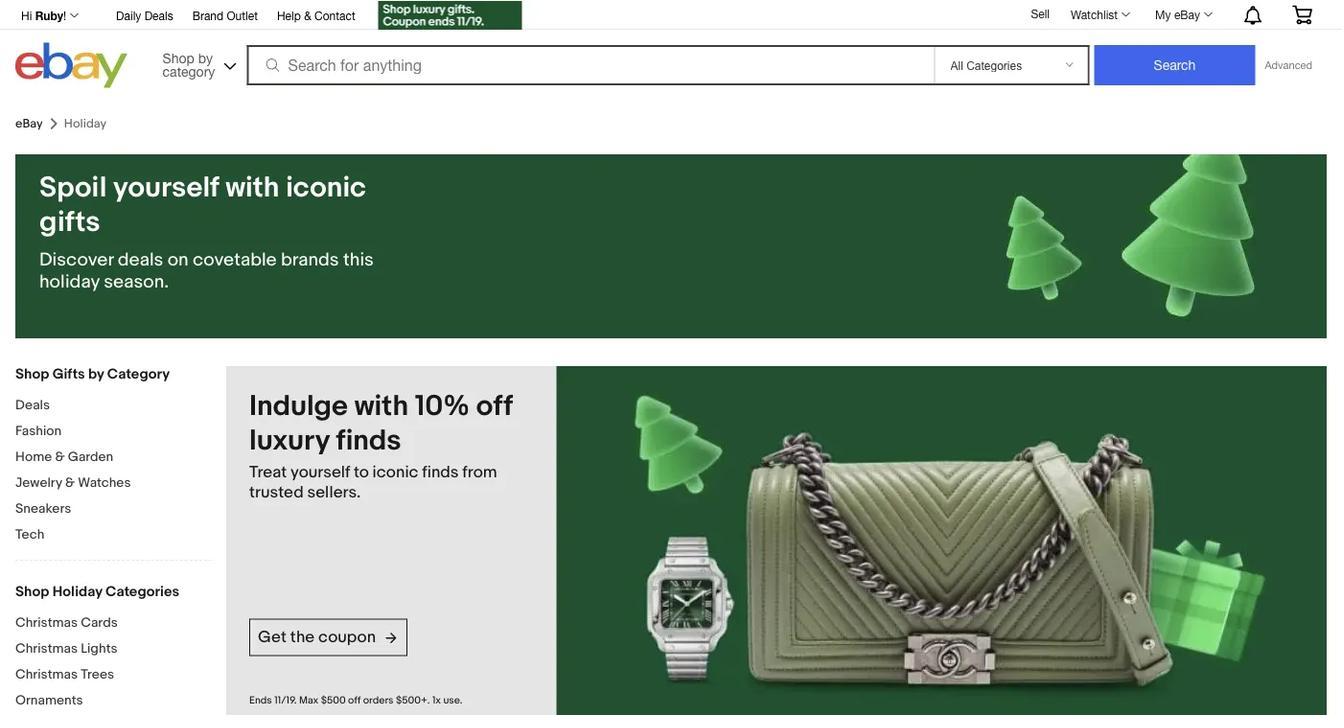 Task type: locate. For each thing, give the bounding box(es) containing it.
0 vertical spatial yourself
[[113, 171, 219, 205]]

tech
[[15, 526, 44, 543]]

0 vertical spatial deals
[[144, 9, 173, 22]]

indulge with 10% off luxury finds main content
[[226, 366, 1327, 715]]

0 horizontal spatial off
[[348, 695, 361, 707]]

luxury
[[249, 424, 330, 458]]

garden
[[68, 449, 113, 465]]

!
[[63, 9, 66, 22]]

shop down brand
[[163, 50, 194, 66]]

1 vertical spatial by
[[88, 365, 104, 383]]

ebay link
[[15, 116, 43, 131]]

gifts
[[52, 365, 85, 383]]

2 vertical spatial shop
[[15, 583, 49, 600]]

1 vertical spatial finds
[[422, 462, 459, 482]]

trees
[[81, 666, 114, 683]]

yourself up on
[[113, 171, 219, 205]]

3 christmas from the top
[[15, 666, 78, 683]]

shop gifts by category
[[15, 365, 170, 383]]

shop by category banner
[[11, 0, 1327, 93]]

1 horizontal spatial with
[[354, 389, 409, 424]]

1 vertical spatial with
[[354, 389, 409, 424]]

discover
[[39, 249, 114, 271]]

hi ruby !
[[21, 9, 66, 22]]

sellers.
[[307, 482, 361, 502]]

off inside indulge with 10% off luxury finds treat yourself to iconic finds from trusted sellers.
[[476, 389, 513, 424]]

deals inside "deals fashion home & garden jewelry & watches sneakers tech"
[[15, 397, 50, 413]]

fashion link
[[15, 423, 212, 441]]

& right help at the left top of page
[[304, 9, 311, 22]]

1 vertical spatial ebay
[[15, 116, 43, 131]]

0 horizontal spatial finds
[[336, 424, 401, 458]]

&
[[304, 9, 311, 22], [55, 449, 65, 465], [65, 475, 75, 491]]

christmas cards christmas lights christmas trees ornaments
[[15, 615, 118, 709]]

jewelry & watches link
[[15, 475, 212, 493]]

iconic inside spoil yourself with iconic gifts discover deals on covetable brands this holiday season.
[[286, 171, 366, 205]]

brands
[[281, 249, 339, 271]]

finds left from
[[422, 462, 459, 482]]

deals right daily
[[144, 9, 173, 22]]

christmas cards link
[[15, 615, 212, 633]]

& right home
[[55, 449, 65, 465]]

0 vertical spatial iconic
[[286, 171, 366, 205]]

use.
[[443, 695, 463, 707]]

shop left gifts
[[15, 365, 49, 383]]

yourself left to
[[291, 462, 350, 482]]

1 vertical spatial iconic
[[373, 462, 418, 482]]

ebay up spoil
[[15, 116, 43, 131]]

0 vertical spatial with
[[225, 171, 280, 205]]

1 horizontal spatial iconic
[[373, 462, 418, 482]]

0 horizontal spatial ebay
[[15, 116, 43, 131]]

deals up fashion
[[15, 397, 50, 413]]

deals
[[144, 9, 173, 22], [15, 397, 50, 413]]

sell
[[1031, 7, 1050, 20]]

deals
[[118, 249, 163, 271]]

outlet
[[227, 9, 258, 22]]

yourself
[[113, 171, 219, 205], [291, 462, 350, 482]]

1 horizontal spatial finds
[[422, 462, 459, 482]]

spoil
[[39, 171, 107, 205]]

0 vertical spatial christmas
[[15, 615, 78, 631]]

account navigation
[[11, 0, 1327, 32]]

2 vertical spatial christmas
[[15, 666, 78, 683]]

1 horizontal spatial deals
[[144, 9, 173, 22]]

0 horizontal spatial with
[[225, 171, 280, 205]]

iconic up brands
[[286, 171, 366, 205]]

& inside account navigation
[[304, 9, 311, 22]]

0 vertical spatial shop
[[163, 50, 194, 66]]

0 horizontal spatial iconic
[[286, 171, 366, 205]]

ebay
[[1175, 8, 1201, 21], [15, 116, 43, 131]]

1 vertical spatial christmas
[[15, 641, 78, 657]]

0 vertical spatial &
[[304, 9, 311, 22]]

0 vertical spatial finds
[[336, 424, 401, 458]]

treat
[[249, 462, 287, 482]]

help & contact
[[277, 9, 356, 22]]

1 christmas from the top
[[15, 615, 78, 631]]

1x
[[432, 695, 441, 707]]

by
[[198, 50, 213, 66], [88, 365, 104, 383]]

my ebay
[[1156, 8, 1201, 21]]

1 horizontal spatial ebay
[[1175, 8, 1201, 21]]

shop by category
[[163, 50, 215, 79]]

by inside shop by category
[[198, 50, 213, 66]]

christmas
[[15, 615, 78, 631], [15, 641, 78, 657], [15, 666, 78, 683]]

get the coupon
[[258, 628, 376, 648]]

sneakers link
[[15, 501, 212, 519]]

by down brand
[[198, 50, 213, 66]]

ends 11/19. max $500 off orders $500+. 1x use.
[[249, 695, 463, 707]]

shop by category button
[[154, 43, 240, 84]]

0 horizontal spatial yourself
[[113, 171, 219, 205]]

finds up to
[[336, 424, 401, 458]]

off
[[476, 389, 513, 424], [348, 695, 361, 707]]

ornaments link
[[15, 692, 212, 711]]

from
[[463, 462, 497, 482]]

indulge
[[249, 389, 348, 424]]

my ebay link
[[1145, 3, 1222, 26]]

cards
[[81, 615, 118, 631]]

0 vertical spatial ebay
[[1175, 8, 1201, 21]]

christmas lights link
[[15, 641, 212, 659]]

1 vertical spatial yourself
[[291, 462, 350, 482]]

1 horizontal spatial off
[[476, 389, 513, 424]]

1 horizontal spatial by
[[198, 50, 213, 66]]

none submit inside shop by category banner
[[1095, 45, 1256, 85]]

0 horizontal spatial deals
[[15, 397, 50, 413]]

ebay right my
[[1175, 8, 1201, 21]]

category
[[107, 365, 170, 383]]

finds
[[336, 424, 401, 458], [422, 462, 459, 482]]

& right jewelry
[[65, 475, 75, 491]]

shop left holiday
[[15, 583, 49, 600]]

iconic right to
[[373, 462, 418, 482]]

0 vertical spatial off
[[476, 389, 513, 424]]

shop for shop gifts by category
[[15, 365, 49, 383]]

with up covetable
[[225, 171, 280, 205]]

by right gifts
[[88, 365, 104, 383]]

None submit
[[1095, 45, 1256, 85]]

christmas trees link
[[15, 666, 212, 685]]

shop inside shop by category
[[163, 50, 194, 66]]

iconic
[[286, 171, 366, 205], [373, 462, 418, 482]]

indulge with 10% off luxury finds treat yourself to iconic finds from trusted sellers.
[[249, 389, 513, 502]]

with
[[225, 171, 280, 205], [354, 389, 409, 424]]

sneakers
[[15, 501, 71, 517]]

jewelry
[[15, 475, 62, 491]]

my
[[1156, 8, 1171, 21]]

get the coupon link
[[249, 619, 408, 656]]

off right 10%
[[476, 389, 513, 424]]

1 horizontal spatial yourself
[[291, 462, 350, 482]]

off right the $500
[[348, 695, 361, 707]]

1 vertical spatial deals
[[15, 397, 50, 413]]

Search for anything text field
[[250, 47, 931, 83]]

$500
[[321, 695, 346, 707]]

holiday
[[39, 271, 100, 293]]

0 vertical spatial by
[[198, 50, 213, 66]]

iconic inside indulge with 10% off luxury finds treat yourself to iconic finds from trusted sellers.
[[373, 462, 418, 482]]

brand outlet link
[[192, 6, 258, 27]]

this
[[343, 249, 374, 271]]

1 vertical spatial shop
[[15, 365, 49, 383]]

get
[[258, 628, 287, 648]]

shop
[[163, 50, 194, 66], [15, 365, 49, 383], [15, 583, 49, 600]]

ebay inside account navigation
[[1175, 8, 1201, 21]]

with left 10%
[[354, 389, 409, 424]]

lights
[[81, 641, 118, 657]]

season.
[[104, 271, 169, 293]]

watches
[[78, 475, 131, 491]]

$500+.
[[396, 695, 430, 707]]



Task type: describe. For each thing, give the bounding box(es) containing it.
10%
[[415, 389, 470, 424]]

0 horizontal spatial by
[[88, 365, 104, 383]]

deals link
[[15, 397, 212, 415]]

watchlist
[[1071, 8, 1118, 21]]

2 christmas from the top
[[15, 641, 78, 657]]

ends
[[249, 695, 272, 707]]

home
[[15, 449, 52, 465]]

your shopping cart image
[[1292, 5, 1314, 24]]

gifts
[[39, 205, 100, 240]]

brand outlet
[[192, 9, 258, 22]]

brand
[[192, 9, 224, 22]]

daily deals
[[116, 9, 173, 22]]

contact
[[315, 9, 356, 22]]

categories
[[106, 583, 179, 600]]

ornaments
[[15, 692, 83, 709]]

daily
[[116, 9, 141, 22]]

fashion
[[15, 423, 61, 439]]

covetable
[[193, 249, 277, 271]]

daily deals link
[[116, 6, 173, 27]]

orders
[[363, 695, 394, 707]]

with inside indulge with 10% off luxury finds treat yourself to iconic finds from trusted sellers.
[[354, 389, 409, 424]]

2 vertical spatial &
[[65, 475, 75, 491]]

1 vertical spatial &
[[55, 449, 65, 465]]

with inside spoil yourself with iconic gifts discover deals on covetable brands this holiday season.
[[225, 171, 280, 205]]

home & garden link
[[15, 449, 212, 467]]

tech link
[[15, 526, 212, 545]]

shop for shop holiday categories
[[15, 583, 49, 600]]

watchlist link
[[1061, 3, 1139, 26]]

sell link
[[1023, 7, 1059, 20]]

advanced
[[1265, 59, 1313, 71]]

1 vertical spatial off
[[348, 695, 361, 707]]

to
[[354, 462, 369, 482]]

yourself inside indulge with 10% off luxury finds treat yourself to iconic finds from trusted sellers.
[[291, 462, 350, 482]]

advanced link
[[1256, 46, 1322, 84]]

trusted
[[249, 482, 304, 502]]

hi
[[21, 9, 32, 22]]

help
[[277, 9, 301, 22]]

deals fashion home & garden jewelry & watches sneakers tech
[[15, 397, 131, 543]]

the
[[290, 628, 315, 648]]

category
[[163, 63, 215, 79]]

on
[[167, 249, 189, 271]]

max
[[299, 695, 319, 707]]

coupon
[[318, 628, 376, 648]]

yourself inside spoil yourself with iconic gifts discover deals on covetable brands this holiday season.
[[113, 171, 219, 205]]

spoil yourself with iconic gifts discover deals on covetable brands this holiday season.
[[39, 171, 374, 293]]

shop holiday categories
[[15, 583, 179, 600]]

help & contact link
[[277, 6, 356, 27]]

holiday
[[52, 583, 102, 600]]

deals inside account navigation
[[144, 9, 173, 22]]

11/19.
[[274, 695, 297, 707]]

shop for shop by category
[[163, 50, 194, 66]]

ruby
[[35, 9, 63, 22]]

get the coupon image
[[379, 1, 522, 30]]



Task type: vqa. For each thing, say whether or not it's contained in the screenshot.
keep in the top of the page
no



